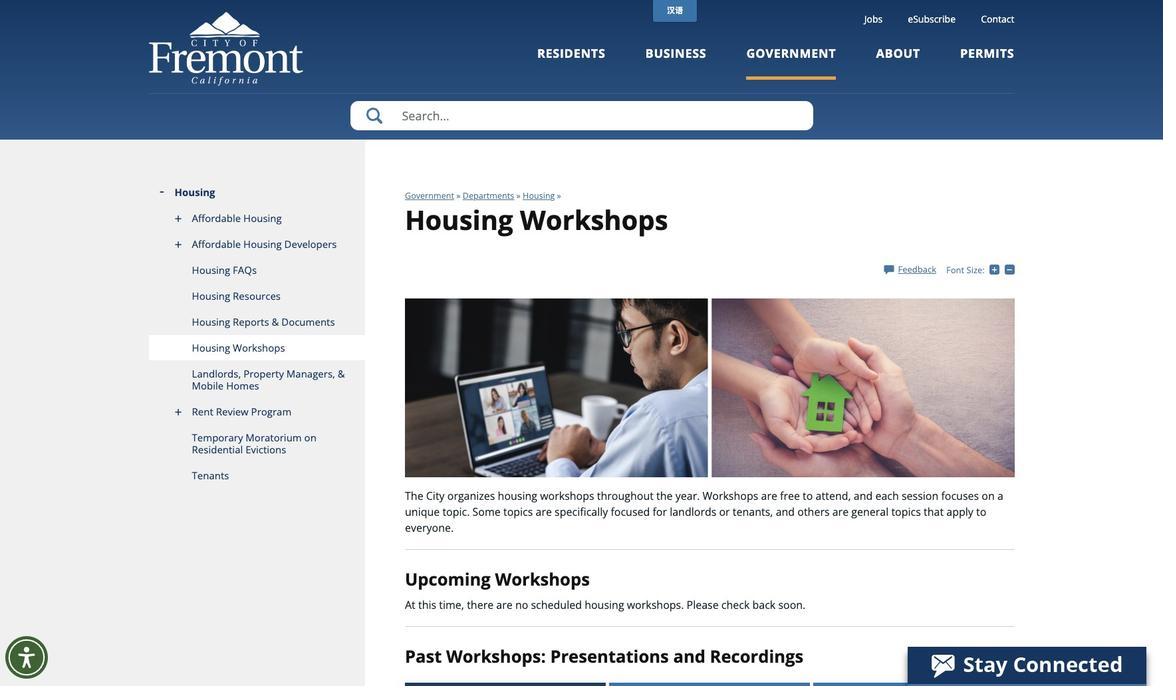 Task type: describe. For each thing, give the bounding box(es) containing it.
everyone.
[[405, 521, 454, 536]]

government » departments » housing housing workshops
[[405, 190, 668, 238]]

on inside temporary moratorium on residential evictions
[[305, 431, 317, 445]]

rent review program link
[[149, 399, 365, 425]]

housing resources
[[192, 289, 281, 303]]

others
[[798, 505, 830, 520]]

past
[[405, 645, 442, 669]]

tenants
[[192, 469, 229, 482]]

attend,
[[816, 489, 852, 504]]

a
[[998, 489, 1004, 504]]

upcoming
[[405, 568, 491, 592]]

housing reports & documents
[[192, 315, 335, 329]]

about link
[[877, 45, 921, 80]]

tenants,
[[733, 505, 774, 520]]

mobile
[[192, 379, 224, 393]]

property
[[244, 367, 284, 381]]

government for government » departments » housing housing workshops
[[405, 190, 454, 202]]

0 vertical spatial to
[[803, 489, 813, 504]]

landlords, property managers, & mobile homes
[[192, 367, 345, 393]]

some
[[473, 505, 501, 520]]

1 » from the left
[[457, 190, 461, 202]]

are left the no
[[497, 598, 513, 613]]

city
[[426, 489, 445, 504]]

& inside landlords, property managers, & mobile homes
[[338, 367, 345, 381]]

columnusercontrol3 main content
[[365, 140, 1018, 687]]

landlords, property managers, & mobile homes link
[[149, 361, 365, 399]]

housing workshops header image
[[405, 299, 1015, 478]]

landlords
[[670, 505, 717, 520]]

tab list inside columnusercontrol3 main content
[[405, 682, 1015, 687]]

residents
[[538, 45, 606, 61]]

1 tab from the left
[[405, 684, 606, 687]]

1 topics from the left
[[504, 505, 533, 520]]

temporary
[[192, 431, 243, 445]]

for
[[653, 505, 667, 520]]

workshops inside government » departments » housing housing workshops
[[520, 202, 668, 238]]

Search text field
[[350, 101, 814, 130]]

landlords,
[[192, 367, 241, 381]]

unique
[[405, 505, 440, 520]]

housing faqs link
[[149, 258, 365, 283]]

size:
[[967, 264, 985, 276]]

departments
[[463, 190, 515, 202]]

managers,
[[287, 367, 335, 381]]

0 horizontal spatial &
[[272, 315, 279, 329]]

please
[[687, 598, 719, 613]]

affordable housing developers
[[192, 238, 337, 251]]

there
[[467, 598, 494, 613]]

temporary moratorium on residential evictions link
[[149, 425, 365, 463]]

that
[[924, 505, 944, 520]]

housing resources link
[[149, 283, 365, 309]]

residents link
[[538, 45, 606, 80]]

permits link
[[961, 45, 1015, 80]]

general
[[852, 505, 889, 520]]

departments link
[[463, 190, 515, 202]]

- link
[[1005, 264, 1018, 276]]

housing inside "the city organizes housing workshops throughout the year. workshops are free to attend, and each session focuses on a unique topic. some topics are specifically focused for landlords or tenants, and others are general topics that apply to everyone."
[[498, 489, 538, 504]]

esubscribe
[[909, 13, 956, 25]]

the
[[657, 489, 673, 504]]

font size: link
[[947, 264, 985, 276]]

residential
[[192, 443, 243, 457]]

presentations
[[551, 645, 669, 669]]

2 horizontal spatial and
[[854, 489, 873, 504]]

contact link
[[982, 13, 1015, 25]]

on inside "the city organizes housing workshops throughout the year. workshops are free to attend, and each session focuses on a unique topic. some topics are specifically focused for landlords or tenants, and others are general topics that apply to everyone."
[[982, 489, 995, 504]]

scheduled
[[531, 598, 582, 613]]

homes
[[226, 379, 259, 393]]

government for government
[[747, 45, 837, 61]]

soon.
[[779, 598, 806, 613]]

housing workshops
[[192, 341, 285, 355]]

documents
[[282, 315, 335, 329]]

affordable housing developers link
[[149, 232, 365, 258]]

organizes
[[448, 489, 495, 504]]

font
[[947, 264, 965, 276]]

topic.
[[443, 505, 470, 520]]

0 vertical spatial government link
[[747, 45, 837, 80]]

recordings
[[710, 645, 804, 669]]

are down workshops
[[536, 505, 552, 520]]

business link
[[646, 45, 707, 80]]

stay connected image
[[908, 647, 1146, 685]]

throughout
[[597, 489, 654, 504]]

time,
[[439, 598, 464, 613]]

focuses
[[942, 489, 980, 504]]

0 horizontal spatial government link
[[405, 190, 454, 202]]

about
[[877, 45, 921, 61]]

the city organizes housing workshops throughout the year. workshops are free to attend, and each session focuses on a unique topic. some topics are specifically focused for landlords or tenants, and others are general topics that apply to everyone.
[[405, 489, 1004, 536]]

+
[[1000, 264, 1005, 276]]

business
[[646, 45, 707, 61]]

temporary moratorium on residential evictions
[[192, 431, 317, 457]]



Task type: vqa. For each thing, say whether or not it's contained in the screenshot.
the left Excel
no



Task type: locate. For each thing, give the bounding box(es) containing it.
rent
[[192, 405, 213, 419]]

apply
[[947, 505, 974, 520]]

contact
[[982, 13, 1015, 25]]

housing link right 'departments' link
[[523, 190, 555, 202]]

affordable for affordable housing developers
[[192, 238, 241, 251]]

housing faqs
[[192, 264, 257, 277]]

esubscribe link
[[909, 13, 956, 25]]

developers
[[285, 238, 337, 251]]

housing up some at the left
[[498, 489, 538, 504]]

each
[[876, 489, 900, 504]]

»
[[457, 190, 461, 202], [517, 190, 521, 202]]

review
[[216, 405, 249, 419]]

government
[[747, 45, 837, 61], [405, 190, 454, 202]]

rent review program
[[192, 405, 292, 419]]

year.
[[676, 489, 700, 504]]

workshops inside "the city organizes housing workshops throughout the year. workshops are free to attend, and each session focuses on a unique topic. some topics are specifically focused for landlords or tenants, and others are general topics that apply to everyone."
[[703, 489, 759, 504]]

feedback
[[899, 263, 937, 275]]

0 vertical spatial on
[[305, 431, 317, 445]]

government inside government » departments » housing housing workshops
[[405, 190, 454, 202]]

housing
[[175, 186, 215, 199], [523, 190, 555, 202], [405, 202, 513, 238], [244, 212, 282, 225], [244, 238, 282, 251], [192, 264, 230, 277], [192, 289, 230, 303], [192, 315, 230, 329], [192, 341, 230, 355]]

jobs
[[865, 13, 883, 25]]

1 vertical spatial &
[[338, 367, 345, 381]]

and
[[854, 489, 873, 504], [776, 505, 795, 520], [674, 645, 706, 669]]

back
[[753, 598, 776, 613]]

workshops
[[520, 202, 668, 238], [233, 341, 285, 355], [703, 489, 759, 504], [495, 568, 590, 592]]

government link
[[747, 45, 837, 80], [405, 190, 454, 202]]

0 vertical spatial affordable
[[192, 212, 241, 225]]

& right managers,
[[338, 367, 345, 381]]

resources
[[233, 289, 281, 303]]

tab
[[405, 684, 606, 687], [610, 684, 811, 687], [814, 684, 1015, 687]]

and down free
[[776, 505, 795, 520]]

jobs link
[[865, 13, 883, 25]]

tenants link
[[149, 463, 365, 489]]

-
[[1015, 264, 1018, 276]]

to up others
[[803, 489, 813, 504]]

1 vertical spatial to
[[977, 505, 987, 520]]

and up general
[[854, 489, 873, 504]]

are left free
[[762, 489, 778, 504]]

feedback link
[[885, 263, 937, 275]]

1 horizontal spatial government link
[[747, 45, 837, 80]]

0 horizontal spatial government
[[405, 190, 454, 202]]

0 horizontal spatial »
[[457, 190, 461, 202]]

check
[[722, 598, 750, 613]]

1 vertical spatial government
[[405, 190, 454, 202]]

are down the "attend,"
[[833, 505, 849, 520]]

2 topics from the left
[[892, 505, 922, 520]]

housing
[[498, 489, 538, 504], [585, 598, 625, 613]]

housing right scheduled
[[585, 598, 625, 613]]

or
[[720, 505, 730, 520]]

affordable up housing faqs
[[192, 238, 241, 251]]

permits
[[961, 45, 1015, 61]]

specifically
[[555, 505, 608, 520]]

1 horizontal spatial to
[[977, 505, 987, 520]]

1 vertical spatial housing
[[585, 598, 625, 613]]

0 vertical spatial &
[[272, 315, 279, 329]]

1 vertical spatial government link
[[405, 190, 454, 202]]

program
[[251, 405, 292, 419]]

3 tab from the left
[[814, 684, 1015, 687]]

2 tab from the left
[[610, 684, 811, 687]]

topics down session
[[892, 505, 922, 520]]

0 horizontal spatial on
[[305, 431, 317, 445]]

free
[[781, 489, 801, 504]]

+ link
[[990, 264, 1005, 276]]

» right 'departments' link
[[517, 190, 521, 202]]

moratorium
[[246, 431, 302, 445]]

topics right some at the left
[[504, 505, 533, 520]]

font size:
[[947, 264, 985, 276]]

housing link up the affordable housing
[[149, 180, 365, 206]]

0 horizontal spatial topics
[[504, 505, 533, 520]]

1 horizontal spatial topics
[[892, 505, 922, 520]]

1 vertical spatial on
[[982, 489, 995, 504]]

» left 'departments' link
[[457, 190, 461, 202]]

upcoming workshops
[[405, 568, 590, 592]]

1 affordable from the top
[[192, 212, 241, 225]]

session
[[902, 489, 939, 504]]

0 horizontal spatial housing
[[498, 489, 538, 504]]

& right reports
[[272, 315, 279, 329]]

0 vertical spatial housing
[[498, 489, 538, 504]]

affordable for affordable housing
[[192, 212, 241, 225]]

faqs
[[233, 264, 257, 277]]

tab list
[[405, 682, 1015, 687]]

0 vertical spatial and
[[854, 489, 873, 504]]

the
[[405, 489, 424, 504]]

1 horizontal spatial housing
[[585, 598, 625, 613]]

1 horizontal spatial and
[[776, 505, 795, 520]]

workshops.
[[627, 598, 684, 613]]

1 vertical spatial and
[[776, 505, 795, 520]]

0 horizontal spatial to
[[803, 489, 813, 504]]

0 horizontal spatial and
[[674, 645, 706, 669]]

on
[[305, 431, 317, 445], [982, 489, 995, 504]]

2 horizontal spatial tab
[[814, 684, 1015, 687]]

1 horizontal spatial housing link
[[523, 190, 555, 202]]

0 horizontal spatial housing link
[[149, 180, 365, 206]]

this
[[419, 598, 437, 613]]

2 » from the left
[[517, 190, 521, 202]]

on left a
[[982, 489, 995, 504]]

1 horizontal spatial »
[[517, 190, 521, 202]]

on right moratorium
[[305, 431, 317, 445]]

1 horizontal spatial on
[[982, 489, 995, 504]]

1 horizontal spatial &
[[338, 367, 345, 381]]

affordable
[[192, 212, 241, 225], [192, 238, 241, 251]]

housing workshops link
[[149, 335, 365, 361]]

1 horizontal spatial tab
[[610, 684, 811, 687]]

affordable housing link
[[149, 206, 365, 232]]

affordable up affordable housing developers link
[[192, 212, 241, 225]]

1 vertical spatial affordable
[[192, 238, 241, 251]]

evictions
[[246, 443, 286, 457]]

0 vertical spatial government
[[747, 45, 837, 61]]

focused
[[611, 505, 650, 520]]

at this time, there are no scheduled housing workshops. please check back soon.
[[405, 598, 806, 613]]

affordable housing
[[192, 212, 282, 225]]

housing reports & documents link
[[149, 309, 365, 335]]

to
[[803, 489, 813, 504], [977, 505, 987, 520]]

and down please
[[674, 645, 706, 669]]

to right apply
[[977, 505, 987, 520]]

2 affordable from the top
[[192, 238, 241, 251]]

past workshops: presentations and recordings
[[405, 645, 804, 669]]

1 horizontal spatial government
[[747, 45, 837, 61]]

no
[[516, 598, 529, 613]]

are
[[762, 489, 778, 504], [536, 505, 552, 520], [833, 505, 849, 520], [497, 598, 513, 613]]

2 vertical spatial and
[[674, 645, 706, 669]]

housing inside "link"
[[175, 186, 215, 199]]

0 horizontal spatial tab
[[405, 684, 606, 687]]

workshops
[[540, 489, 595, 504]]

workshops:
[[447, 645, 546, 669]]

at
[[405, 598, 416, 613]]



